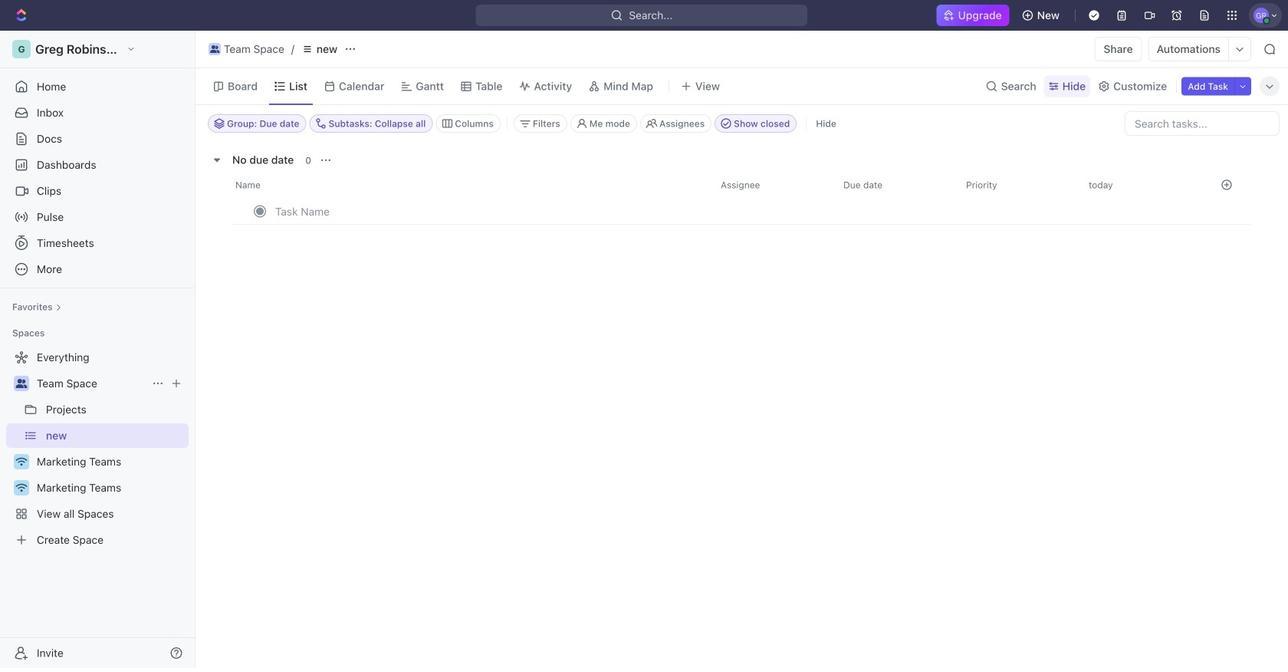 Task type: vqa. For each thing, say whether or not it's contained in the screenshot.
Task Name text field
yes



Task type: describe. For each thing, give the bounding box(es) containing it.
Search tasks... text field
[[1126, 112, 1279, 135]]

sidebar navigation
[[0, 31, 199, 668]]

greg robinson's workspace, , element
[[12, 40, 31, 58]]

user group image
[[210, 45, 220, 53]]

tree inside sidebar navigation
[[6, 345, 189, 552]]

wifi image
[[16, 483, 27, 492]]



Task type: locate. For each thing, give the bounding box(es) containing it.
user group image
[[16, 379, 27, 388]]

wifi image
[[16, 457, 27, 466]]

tree
[[6, 345, 189, 552]]

Task Name text field
[[275, 199, 723, 224]]



